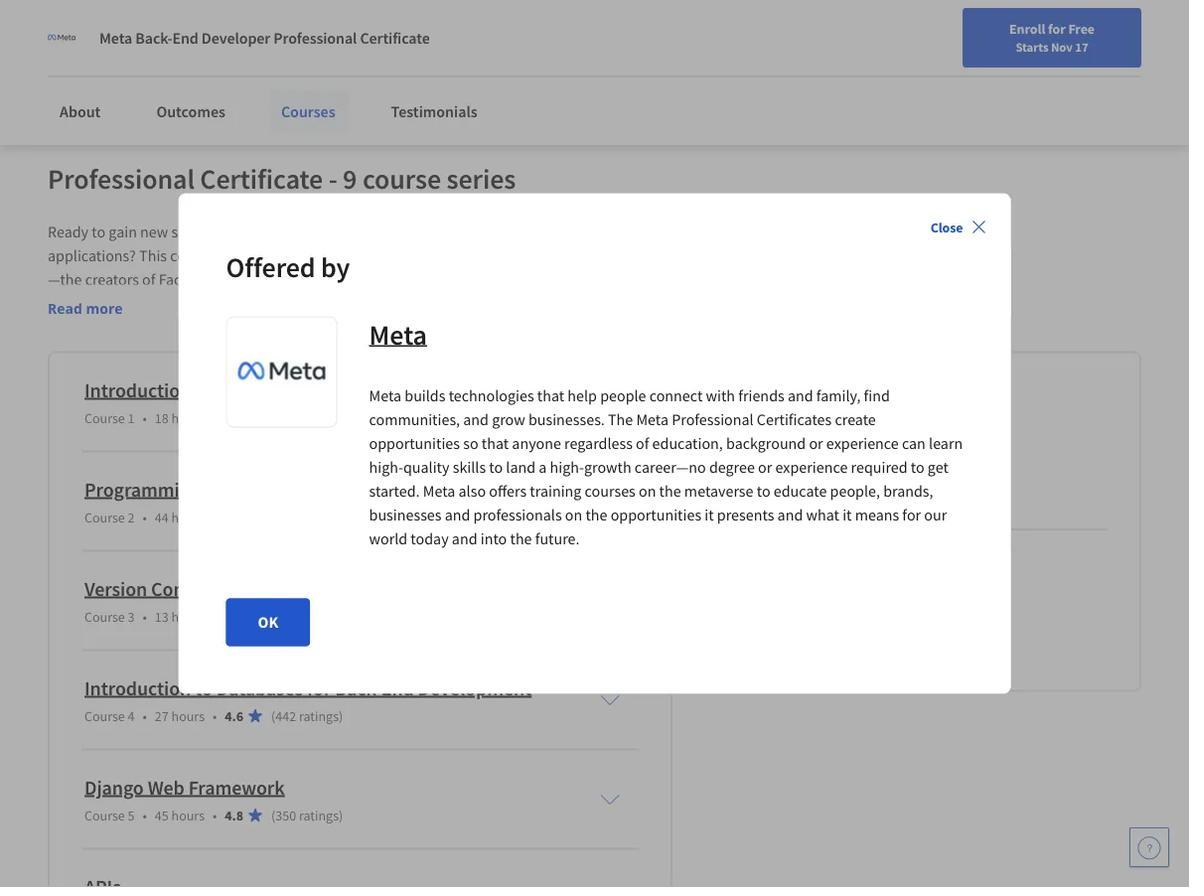 Task type: describe. For each thing, give the bounding box(es) containing it.
offered
[[226, 250, 316, 284]]

350
[[276, 807, 296, 825]]

creators
[[85, 271, 139, 290]]

the left tools
[[237, 223, 259, 243]]

facebook
[[159, 271, 223, 290]]

certificates
[[757, 410, 832, 430]]

growth
[[584, 458, 632, 478]]

version control link
[[84, 577, 215, 602]]

the down courses
[[586, 505, 608, 525]]

offered by
[[226, 250, 350, 284]]

friends
[[739, 386, 785, 406]]

131
[[800, 485, 821, 503]]

find your new career
[[653, 63, 778, 81]]

44
[[155, 509, 169, 527]]

9
[[343, 162, 357, 197]]

businesses.
[[529, 410, 605, 430]]

create inside meta builds technologies that help people connect with friends and family, find communities, and grow businesses. the meta professional certificates create opportunities so that anyone regardless of education, background or experience can learn high-quality skills to land a high-growth career—no degree or experience required to get started. meta also offers training courses on the metaverse to educate people, brands, businesses and professionals on the opportunities it presents and what it means for our world today and into the future.
[[835, 410, 877, 430]]

for
[[164, 10, 186, 30]]

ratings for ( 442 ratings )
[[299, 708, 339, 726]]

442
[[276, 708, 296, 726]]

programming in python course 2 • 44 hours
[[84, 478, 286, 527]]

programming
[[84, 478, 201, 503]]

—the
[[48, 271, 82, 290]]

by for offered
[[321, 250, 350, 284]]

2 high- from the left
[[550, 458, 584, 478]]

to up "presents"
[[757, 482, 771, 501]]

course for introduction to back-end development
[[84, 410, 125, 428]]

) for framework
[[339, 807, 343, 825]]

staff
[[906, 440, 937, 460]]

ratings for ( 2,470 ratings
[[309, 609, 349, 626]]

individuals link
[[24, 0, 140, 40]]

your inside find your new career link
[[682, 63, 708, 81]]

2 vertical spatial on
[[565, 505, 583, 525]]

• right the 1
[[143, 410, 147, 428]]

by inside 'ready to gain new skills and the tools developers use to create websites and web applications? this certificate, designed by the software engineering experts at  meta —the creators of facebook and instagram, will prepare you for an entry-level career as a back-end developer.'
[[307, 247, 324, 267]]

more
[[86, 299, 123, 318]]

hours for version control
[[172, 609, 205, 626]]

enroll
[[1010, 20, 1046, 38]]

outcomes link
[[145, 89, 237, 133]]

applications?
[[48, 247, 136, 267]]

builds
[[405, 386, 446, 406]]

developers
[[298, 223, 372, 243]]

people
[[601, 386, 647, 406]]

communities,
[[369, 410, 460, 430]]

• down framework
[[213, 807, 217, 825]]

hours for django web framework
[[172, 807, 205, 825]]

course inside programming in python course 2 • 44 hours
[[84, 509, 125, 527]]

1 horizontal spatial back-
[[216, 378, 263, 403]]

new
[[711, 63, 737, 81]]

and up the so
[[463, 410, 489, 430]]

course
[[363, 162, 441, 197]]

technologies
[[449, 386, 534, 406]]

• right 4
[[143, 708, 147, 726]]

for up ( 442 ratings ) at bottom
[[307, 677, 331, 701]]

will
[[328, 271, 352, 290]]

and down educate
[[778, 505, 803, 525]]

add
[[82, 14, 108, 34]]

professional certificate - 9 course series
[[48, 162, 516, 197]]

0 vertical spatial opportunities
[[369, 434, 460, 454]]

( 442 ratings )
[[271, 708, 343, 726]]

4.8 for framework
[[225, 807, 244, 825]]

) for databases
[[339, 708, 343, 726]]

• down databases
[[213, 708, 217, 726]]

and down also on the left bottom of page
[[445, 505, 471, 525]]

0 vertical spatial end
[[172, 28, 199, 48]]

today
[[411, 529, 449, 549]]

1 horizontal spatial development
[[418, 677, 532, 701]]

find
[[864, 386, 891, 406]]

prepare
[[355, 271, 407, 290]]

0 vertical spatial experience
[[827, 434, 899, 454]]

shopping cart: 1 item image
[[798, 55, 836, 86]]

to left land
[[489, 458, 503, 478]]

4
[[128, 708, 135, 726]]

end
[[113, 294, 138, 314]]

find your new career link
[[643, 60, 788, 84]]

introduction to back-end development link
[[84, 378, 413, 403]]

to up course 1 • 18 hours
[[195, 378, 212, 403]]

• right 3
[[143, 609, 147, 626]]

banner navigation
[[16, 0, 559, 40]]

0 vertical spatial that
[[538, 386, 565, 406]]

instructor
[[738, 387, 822, 412]]

or inside add this credential to your linkedin profile, resume, or cv share it on social media and in your performance review
[[427, 14, 442, 34]]

english
[[881, 62, 930, 82]]

version control
[[84, 577, 215, 602]]

and up certificates
[[788, 386, 814, 406]]

4.6 for to
[[225, 708, 244, 726]]

and left 'into'
[[452, 529, 478, 549]]

to left get on the right
[[911, 458, 925, 478]]

testimonials link
[[379, 89, 490, 133]]

0 horizontal spatial courses
[[281, 101, 336, 121]]

ready to gain new skills and the tools developers use to create websites and web applications? this certificate, designed by the software engineering experts at  meta —the creators of facebook and instagram, will prepare you for an entry-level career as a back-end developer.
[[48, 223, 599, 314]]

taught by meta staff meta 131 courses • 556,872 learners
[[800, 440, 987, 504]]

help
[[568, 386, 597, 406]]

the up the will
[[327, 247, 349, 267]]

python
[[225, 478, 286, 503]]

556,872
[[892, 485, 937, 503]]

review
[[409, 38, 453, 58]]

presents
[[718, 505, 775, 525]]

5
[[128, 807, 135, 825]]

0 horizontal spatial back-
[[135, 28, 172, 48]]

quality
[[404, 458, 450, 478]]

django web framework link
[[84, 776, 285, 801]]

close button
[[923, 209, 995, 245]]

• right 5
[[143, 807, 147, 825]]

world
[[369, 529, 408, 549]]

career
[[554, 271, 596, 290]]

also
[[459, 482, 486, 501]]

testimonials
[[391, 101, 478, 121]]

get
[[928, 458, 949, 478]]

performance
[[321, 38, 406, 58]]

27
[[155, 708, 169, 726]]

for inside meta builds technologies that help people connect with friends and family, find communities, and grow businesses. the meta professional certificates create opportunities so that anyone regardless of education, background or experience can learn high-quality skills to land a high-growth career—no degree or experience required to get started. meta also offers training courses on the metaverse to educate people, brands, businesses and professionals on the opportunities it presents and what it means for our world today and into the future.
[[903, 505, 922, 525]]

with
[[706, 386, 736, 406]]

close
[[931, 218, 964, 236]]

help center image
[[1138, 836, 1162, 860]]

social
[[156, 38, 195, 58]]

1
[[128, 410, 135, 428]]

courses inside taught by meta staff meta 131 courses • 556,872 learners
[[824, 485, 870, 503]]

our
[[925, 505, 948, 525]]

1 vertical spatial professional
[[48, 162, 195, 197]]

cv
[[445, 14, 462, 34]]

2
[[128, 509, 135, 527]]

course for introduction to databases for back-end development
[[84, 708, 125, 726]]

1 horizontal spatial certificate
[[360, 28, 430, 48]]

use
[[375, 223, 398, 243]]

what
[[807, 505, 840, 525]]

designed
[[243, 247, 304, 267]]

the
[[608, 410, 633, 430]]

create inside 'ready to gain new skills and the tools developers use to create websites and web applications? this certificate, designed by the software engineering experts at  meta —the creators of facebook and instagram, will prepare you for an entry-level career as a back-end developer.'
[[418, 223, 459, 243]]

0 vertical spatial professional
[[274, 28, 357, 48]]

english button
[[845, 40, 965, 104]]

coursera image
[[10, 56, 136, 88]]

offered by dialog
[[178, 193, 1011, 694]]

introduction for introduction to databases for back-end development
[[84, 677, 191, 701]]

course for django web framework
[[84, 807, 125, 825]]

hours for introduction to back-end development
[[172, 410, 205, 428]]

0 horizontal spatial your
[[226, 14, 256, 34]]



Task type: locate. For each thing, give the bounding box(es) containing it.
introduction up 4
[[84, 677, 191, 701]]

0 horizontal spatial certificate
[[200, 162, 323, 197]]

in inside programming in python course 2 • 44 hours
[[205, 478, 221, 503]]

degree
[[710, 458, 755, 478]]

1 4.6 from the top
[[225, 609, 244, 626]]

professional inside meta builds technologies that help people connect with friends and family, find communities, and grow businesses. the meta professional certificates create opportunities so that anyone regardless of education, background or experience can learn high-quality skills to land a high-growth career—no degree or experience required to get started. meta also offers training courses on the metaverse to educate people, brands, businesses and professionals on the opportunities it presents and what it means for our world today and into the future.
[[672, 410, 754, 430]]

read
[[48, 299, 82, 318]]

learn
[[929, 434, 963, 454]]

high- up training
[[550, 458, 584, 478]]

regardless
[[565, 434, 633, 454]]

2,470
[[276, 609, 307, 626]]

0 vertical spatial a
[[66, 294, 74, 314]]

1 vertical spatial experience
[[776, 458, 848, 478]]

as
[[48, 294, 62, 314]]

0 horizontal spatial on
[[136, 38, 153, 58]]

of down this
[[142, 271, 156, 290]]

introduction for introduction to back-end development
[[84, 378, 191, 403]]

so
[[463, 434, 479, 454]]

1 vertical spatial 4.6
[[225, 708, 244, 726]]

2 vertical spatial your
[[682, 63, 708, 81]]

training
[[530, 482, 582, 501]]

0 horizontal spatial opportunities
[[369, 434, 460, 454]]

opportunities down "career—no"
[[611, 505, 702, 525]]

introduction up the 1
[[84, 378, 191, 403]]

career
[[740, 63, 778, 81]]

certificate up tools
[[200, 162, 323, 197]]

1 horizontal spatial your
[[287, 38, 317, 58]]

1 vertical spatial certificate
[[200, 162, 323, 197]]

or down "background"
[[759, 458, 773, 478]]

that up businesses. on the top
[[538, 386, 565, 406]]

version
[[84, 577, 147, 602]]

entry-
[[480, 271, 520, 290]]

( for 2,529
[[271, 410, 276, 428]]

( down framework
[[271, 807, 276, 825]]

2 horizontal spatial on
[[639, 482, 656, 501]]

1 vertical spatial back-
[[216, 378, 263, 403]]

instagram,
[[255, 271, 325, 290]]

2 horizontal spatial back-
[[335, 677, 381, 701]]

in down linkedin
[[272, 38, 284, 58]]

1 vertical spatial 4.8
[[225, 807, 244, 825]]

1 course from the top
[[84, 410, 125, 428]]

grow
[[492, 410, 526, 430]]

1 vertical spatial opportunities
[[611, 505, 702, 525]]

show notifications image
[[994, 65, 1018, 88]]

read more
[[48, 299, 123, 318]]

0 horizontal spatial create
[[418, 223, 459, 243]]

0 horizontal spatial end
[[172, 28, 199, 48]]

1 horizontal spatial professional
[[274, 28, 357, 48]]

taught by meta staff image
[[741, 441, 785, 484]]

control
[[151, 577, 215, 602]]

new
[[140, 223, 168, 243]]

1 vertical spatial on
[[639, 482, 656, 501]]

2 ( from the top
[[271, 609, 276, 626]]

by inside taught by meta staff meta 131 courses • 556,872 learners
[[850, 440, 867, 460]]

developer
[[202, 28, 271, 48]]

2 vertical spatial professional
[[672, 410, 754, 430]]

1 vertical spatial )
[[339, 807, 343, 825]]

it inside add this credential to your linkedin profile, resume, or cv share it on social media and in your performance review
[[123, 38, 132, 58]]

course left 4
[[84, 708, 125, 726]]

1 introduction from the top
[[84, 378, 191, 403]]

by for taught
[[850, 440, 867, 460]]

2 horizontal spatial or
[[810, 434, 824, 454]]

free
[[1069, 20, 1095, 38]]

0 horizontal spatial that
[[482, 434, 509, 454]]

( up databases
[[271, 609, 276, 626]]

high- up started. at the bottom of page
[[369, 458, 404, 478]]

hours right 45
[[172, 807, 205, 825]]

on inside add this credential to your linkedin profile, resume, or cv share it on social media and in your performance review
[[136, 38, 153, 58]]

web
[[148, 776, 185, 801]]

background
[[727, 434, 806, 454]]

required
[[851, 458, 908, 478]]

0 horizontal spatial development
[[299, 378, 413, 403]]

of
[[142, 271, 156, 290], [636, 434, 650, 454]]

development
[[299, 378, 413, 403], [418, 677, 532, 701]]

course 1 • 18 hours
[[84, 410, 205, 428]]

to right use
[[401, 223, 415, 243]]

hours right 13
[[172, 609, 205, 626]]

education,
[[653, 434, 724, 454]]

• right 2
[[143, 509, 147, 527]]

skills inside meta builds technologies that help people connect with friends and family, find communities, and grow businesses. the meta professional certificates create opportunities so that anyone regardless of education, background or experience can learn high-quality skills to land a high-growth career—no degree or experience required to get started. meta also offers training courses on the metaverse to educate people, brands, businesses and professionals on the opportunities it presents and what it means for our world today and into the future.
[[453, 458, 486, 478]]

2 vertical spatial or
[[759, 458, 773, 478]]

hours right 44 at bottom left
[[172, 509, 205, 527]]

3 course from the top
[[84, 609, 125, 626]]

by inside dialog
[[321, 250, 350, 284]]

that right the so
[[482, 434, 509, 454]]

1 vertical spatial introduction
[[84, 677, 191, 701]]

on down "career—no"
[[639, 482, 656, 501]]

0 vertical spatial in
[[272, 38, 284, 58]]

a right as
[[66, 294, 74, 314]]

this
[[139, 247, 167, 267]]

of inside 'ready to gain new skills and the tools developers use to create websites and web applications? this certificate, designed by the software engineering experts at  meta —the creators of facebook and instagram, will prepare you for an entry-level career as a back-end developer.'
[[142, 271, 156, 290]]

0 vertical spatial development
[[299, 378, 413, 403]]

1 vertical spatial of
[[636, 434, 650, 454]]

to left gain
[[92, 223, 106, 243]]

0 horizontal spatial in
[[205, 478, 221, 503]]

enroll for free starts nov 17
[[1010, 20, 1095, 55]]

brands,
[[884, 482, 934, 501]]

for
[[1049, 20, 1066, 38], [438, 271, 457, 290], [903, 505, 922, 525], [307, 677, 331, 701]]

businesses
[[369, 505, 442, 525]]

to
[[209, 14, 223, 34], [92, 223, 106, 243], [401, 223, 415, 243], [195, 378, 212, 403], [489, 458, 503, 478], [911, 458, 925, 478], [757, 482, 771, 501], [195, 677, 212, 701]]

it down metaverse
[[705, 505, 714, 525]]

2 4.6 from the top
[[225, 708, 244, 726]]

it down this
[[123, 38, 132, 58]]

course
[[84, 410, 125, 428], [84, 509, 125, 527], [84, 609, 125, 626], [84, 708, 125, 726], [84, 807, 125, 825]]

1 horizontal spatial it
[[705, 505, 714, 525]]

django web framework
[[84, 776, 285, 801]]

the down 'professionals'
[[510, 529, 532, 549]]

1 horizontal spatial skills
[[453, 458, 486, 478]]

that
[[538, 386, 565, 406], [482, 434, 509, 454]]

None search field
[[252, 52, 420, 92]]

0 vertical spatial create
[[418, 223, 459, 243]]

ratings right "2,470"
[[309, 609, 349, 626]]

course left the 1
[[84, 410, 125, 428]]

1 horizontal spatial of
[[636, 434, 650, 454]]

1 horizontal spatial in
[[272, 38, 284, 58]]

( down introduction to back-end development link
[[271, 410, 276, 428]]

1 vertical spatial in
[[205, 478, 221, 503]]

courses up - on the left top of page
[[281, 101, 336, 121]]

0 vertical spatial on
[[136, 38, 153, 58]]

professional
[[274, 28, 357, 48], [48, 162, 195, 197], [672, 410, 754, 430]]

individuals
[[54, 10, 133, 30]]

1 horizontal spatial courses
[[824, 485, 870, 503]]

courses
[[585, 482, 636, 501]]

metaverse
[[685, 482, 754, 501]]

and up the experts at left top
[[524, 223, 549, 243]]

for down 556,872
[[903, 505, 922, 525]]

0 horizontal spatial of
[[142, 271, 156, 290]]

your up media
[[226, 14, 256, 34]]

0 horizontal spatial it
[[123, 38, 132, 58]]

1 high- from the left
[[369, 458, 404, 478]]

a inside 'ready to gain new skills and the tools developers use to create websites and web applications? this certificate, designed by the software engineering experts at  meta —the creators of facebook and instagram, will prepare you for an entry-level career as a back-end developer.'
[[66, 294, 74, 314]]

professionals
[[474, 505, 562, 525]]

back-
[[135, 28, 172, 48], [216, 378, 263, 403], [335, 677, 381, 701]]

1 vertical spatial skills
[[453, 458, 486, 478]]

in inside add this credential to your linkedin profile, resume, or cv share it on social media and in your performance review
[[272, 38, 284, 58]]

it right what
[[843, 505, 852, 525]]

1 vertical spatial development
[[418, 677, 532, 701]]

find
[[653, 63, 679, 81]]

course left 3
[[84, 609, 125, 626]]

13
[[155, 609, 169, 626]]

on up future.
[[565, 505, 583, 525]]

1 horizontal spatial on
[[565, 505, 583, 525]]

3 hours from the top
[[172, 609, 205, 626]]

) down introduction to databases for back-end development link
[[339, 708, 343, 726]]

your
[[226, 14, 256, 34], [287, 38, 317, 58], [682, 63, 708, 81]]

for inside enroll for free starts nov 17
[[1049, 20, 1066, 38]]

gain
[[109, 223, 137, 243]]

0 horizontal spatial high-
[[369, 458, 404, 478]]

skills inside 'ready to gain new skills and the tools developers use to create websites and web applications? this certificate, designed by the software engineering experts at  meta —the creators of facebook and instagram, will prepare you for an entry-level career as a back-end developer.'
[[172, 223, 205, 243]]

meta image
[[48, 24, 76, 52]]

for link
[[156, 0, 270, 40]]

your right the find
[[682, 63, 708, 81]]

tools
[[262, 223, 295, 243]]

1 horizontal spatial high-
[[550, 458, 584, 478]]

course left 5
[[84, 807, 125, 825]]

)
[[339, 708, 343, 726], [339, 807, 343, 825]]

4.8 down introduction to back-end development at the left of the page
[[225, 410, 244, 428]]

skills down the so
[[453, 458, 486, 478]]

certificate left cv
[[360, 28, 430, 48]]

series
[[447, 162, 516, 197]]

course for version control
[[84, 609, 125, 626]]

end
[[172, 28, 199, 48], [263, 378, 295, 403], [381, 677, 414, 701]]

( for 350
[[271, 807, 276, 825]]

2 course from the top
[[84, 509, 125, 527]]

) right 350
[[339, 807, 343, 825]]

0 vertical spatial courses
[[281, 101, 336, 121]]

ratings for ( 2,529 ratings
[[309, 410, 349, 428]]

people,
[[831, 482, 881, 501]]

1 vertical spatial that
[[482, 434, 509, 454]]

4 ( from the top
[[271, 807, 276, 825]]

for left 'an'
[[438, 271, 457, 290]]

of up "career—no"
[[636, 434, 650, 454]]

for inside 'ready to gain new skills and the tools developers use to create websites and web applications? this certificate, designed by the software engineering experts at  meta —the creators of facebook and instagram, will prepare you for an entry-level career as a back-end developer.'
[[438, 271, 457, 290]]

in
[[272, 38, 284, 58], [205, 478, 221, 503]]

to left databases
[[195, 677, 212, 701]]

1 horizontal spatial or
[[759, 458, 773, 478]]

4.8 down framework
[[225, 807, 244, 825]]

meta inside 'ready to gain new skills and the tools developers use to create websites and web applications? this certificate, designed by the software engineering experts at  meta —the creators of facebook and instagram, will prepare you for an entry-level career as a back-end developer.'
[[566, 247, 599, 267]]

career—no
[[635, 458, 706, 478]]

hours right the 27
[[172, 708, 205, 726]]

and inside add this credential to your linkedin profile, resume, or cv share it on social media and in your performance review
[[243, 38, 268, 58]]

courses
[[281, 101, 336, 121], [824, 485, 870, 503]]

hours inside programming in python course 2 • 44 hours
[[172, 509, 205, 527]]

• up the means
[[878, 483, 884, 504]]

1 vertical spatial or
[[810, 434, 824, 454]]

0 vertical spatial 4.6
[[225, 609, 244, 626]]

introduction
[[84, 378, 191, 403], [84, 677, 191, 701]]

linkedin
[[260, 14, 317, 34]]

0 vertical spatial 4.8
[[225, 410, 244, 428]]

1 vertical spatial create
[[835, 410, 877, 430]]

1 ( from the top
[[271, 410, 276, 428]]

taught
[[800, 440, 847, 460]]

experience up 131 at the right of page
[[776, 458, 848, 478]]

course 3 • 13 hours
[[84, 609, 205, 626]]

2 introduction from the top
[[84, 677, 191, 701]]

5 hours from the top
[[172, 807, 205, 825]]

2 ) from the top
[[339, 807, 343, 825]]

and up certificate,
[[208, 223, 233, 243]]

• inside programming in python course 2 • 44 hours
[[143, 509, 147, 527]]

ratings right 350
[[299, 807, 339, 825]]

coursera career certificate image
[[766, 0, 1097, 118]]

opportunities
[[369, 434, 460, 454], [611, 505, 702, 525]]

or down certificates
[[810, 434, 824, 454]]

1 vertical spatial courses
[[824, 485, 870, 503]]

2 horizontal spatial end
[[381, 677, 414, 701]]

of inside meta builds technologies that help people connect with friends and family, find communities, and grow businesses. the meta professional certificates create opportunities so that anyone regardless of education, background or experience can learn high-quality skills to land a high-growth career—no degree or experience required to get started. meta also offers training courses on the metaverse to educate people, brands, businesses and professionals on the opportunities it presents and what it means for our world today and into the future.
[[636, 434, 650, 454]]

experience up required
[[827, 434, 899, 454]]

ratings for ( 350 ratings )
[[299, 807, 339, 825]]

meta builds technologies that help people connect with friends and family, find communities, and grow businesses. the meta professional certificates create opportunities so that anyone regardless of education, background or experience can learn high-quality skills to land a high-growth career—no degree or experience required to get started. meta also offers training courses on the metaverse to educate people, brands, businesses and professionals on the opportunities it presents and what it means for our world today and into the future.
[[369, 386, 963, 549]]

and
[[243, 38, 268, 58], [208, 223, 233, 243], [524, 223, 549, 243], [226, 271, 251, 290], [788, 386, 814, 406], [463, 410, 489, 430], [445, 505, 471, 525], [778, 505, 803, 525], [452, 529, 478, 549]]

and right media
[[243, 38, 268, 58]]

0 horizontal spatial a
[[66, 294, 74, 314]]

about
[[60, 101, 101, 121]]

( for 2,470
[[271, 609, 276, 626]]

taught by meta staff link
[[800, 440, 937, 460]]

you
[[410, 271, 435, 290]]

for up nov
[[1049, 20, 1066, 38]]

( down databases
[[271, 708, 276, 726]]

in left python
[[205, 478, 221, 503]]

• inside taught by meta staff meta 131 courses • 556,872 learners
[[878, 483, 884, 504]]

skills
[[172, 223, 205, 243], [453, 458, 486, 478]]

starts
[[1016, 39, 1049, 55]]

by
[[307, 247, 324, 267], [321, 250, 350, 284], [850, 440, 867, 460]]

to up media
[[209, 14, 223, 34]]

hours
[[172, 410, 205, 428], [172, 509, 205, 527], [172, 609, 205, 626], [172, 708, 205, 726], [172, 807, 205, 825]]

add this credential to your linkedin profile, resume, or cv share it on social media and in your performance review
[[82, 14, 462, 58]]

0 vertical spatial certificate
[[360, 28, 430, 48]]

0 horizontal spatial professional
[[48, 162, 195, 197]]

it
[[123, 38, 132, 58], [705, 505, 714, 525], [843, 505, 852, 525]]

ratings down introduction to databases for back-end development link
[[299, 708, 339, 726]]

and down certificate,
[[226, 271, 251, 290]]

2 4.8 from the top
[[225, 807, 244, 825]]

0 vertical spatial introduction
[[84, 378, 191, 403]]

2 horizontal spatial it
[[843, 505, 852, 525]]

2 hours from the top
[[172, 509, 205, 527]]

meta back-end developer professional certificate
[[99, 28, 430, 48]]

1 vertical spatial a
[[539, 458, 547, 478]]

1 ) from the top
[[339, 708, 343, 726]]

2 vertical spatial end
[[381, 677, 414, 701]]

can
[[903, 434, 926, 454]]

course 4 • 27 hours •
[[84, 708, 217, 726]]

or left cv
[[427, 14, 442, 34]]

ratings right 2,529
[[309, 410, 349, 428]]

courses up what
[[824, 485, 870, 503]]

django
[[84, 776, 144, 801]]

the down "career—no"
[[660, 482, 682, 501]]

family,
[[817, 386, 861, 406]]

your down linkedin
[[287, 38, 317, 58]]

4.6 for control
[[225, 609, 244, 626]]

4.8 for back-
[[225, 410, 244, 428]]

0 vertical spatial skills
[[172, 223, 205, 243]]

1 horizontal spatial create
[[835, 410, 877, 430]]

to inside add this credential to your linkedin profile, resume, or cv share it on social media and in your performance review
[[209, 14, 223, 34]]

0 vertical spatial or
[[427, 14, 442, 34]]

hours for introduction to databases for back-end development
[[172, 708, 205, 726]]

0 vertical spatial back-
[[135, 28, 172, 48]]

meta link
[[369, 317, 427, 352]]

engineering
[[412, 247, 491, 267]]

1 horizontal spatial end
[[263, 378, 295, 403]]

high-
[[369, 458, 404, 478], [550, 458, 584, 478]]

create up engineering
[[418, 223, 459, 243]]

4.6 left "ok"
[[225, 609, 244, 626]]

1 horizontal spatial a
[[539, 458, 547, 478]]

4.6 down databases
[[225, 708, 244, 726]]

1 vertical spatial end
[[263, 378, 295, 403]]

on left the social at the top left
[[136, 38, 153, 58]]

3 ( from the top
[[271, 708, 276, 726]]

opportunities down communities,
[[369, 434, 460, 454]]

1 vertical spatial your
[[287, 38, 317, 58]]

4 course from the top
[[84, 708, 125, 726]]

a right land
[[539, 458, 547, 478]]

2 horizontal spatial professional
[[672, 410, 754, 430]]

2 vertical spatial back-
[[335, 677, 381, 701]]

2 horizontal spatial your
[[682, 63, 708, 81]]

websites
[[462, 223, 521, 243]]

0 vertical spatial )
[[339, 708, 343, 726]]

media
[[198, 38, 240, 58]]

1 hours from the top
[[172, 410, 205, 428]]

hours right 18
[[172, 410, 205, 428]]

1 4.8 from the top
[[225, 410, 244, 428]]

a inside meta builds technologies that help people connect with friends and family, find communities, and grow businesses. the meta professional certificates create opportunities so that anyone regardless of education, background or experience can learn high-quality skills to land a high-growth career—no degree or experience required to get started. meta also offers training courses on the metaverse to educate people, brands, businesses and professionals on the opportunities it presents and what it means for our world today and into the future.
[[539, 458, 547, 478]]

course left 2
[[84, 509, 125, 527]]

connect
[[650, 386, 703, 406]]

programming in python link
[[84, 478, 286, 503]]

5 course from the top
[[84, 807, 125, 825]]

0 horizontal spatial or
[[427, 14, 442, 34]]

0 vertical spatial your
[[226, 14, 256, 34]]

0 vertical spatial of
[[142, 271, 156, 290]]

1 horizontal spatial that
[[538, 386, 565, 406]]

4 hours from the top
[[172, 708, 205, 726]]

2,529
[[276, 410, 307, 428]]

0 horizontal spatial skills
[[172, 223, 205, 243]]

skills up certificate,
[[172, 223, 205, 243]]

( for 442
[[271, 708, 276, 726]]

ok
[[258, 613, 278, 633]]

create
[[418, 223, 459, 243], [835, 410, 877, 430]]

create down family,
[[835, 410, 877, 430]]

land
[[506, 458, 536, 478]]

1 horizontal spatial opportunities
[[611, 505, 702, 525]]



Task type: vqa. For each thing, say whether or not it's contained in the screenshot.
the bottommost A
yes



